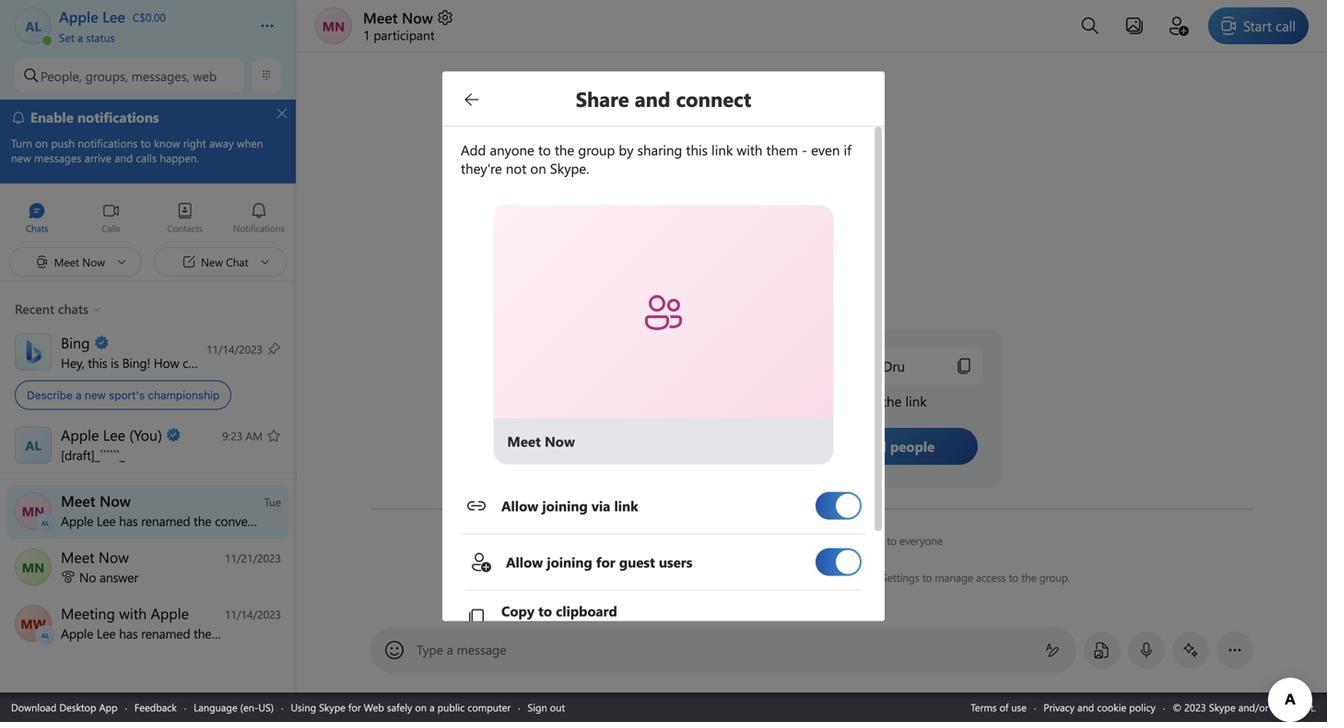 Task type: vqa. For each thing, say whether or not it's contained in the screenshot.
the top 'TAB LIST'
no



Task type: locate. For each thing, give the bounding box(es) containing it.
apple for apple lee has made the chat history visible to everyone
[[681, 533, 709, 548]]

history
[[820, 533, 853, 548]]

web
[[193, 67, 217, 84]]

a right on
[[430, 700, 435, 714]]

1 horizontal spatial lee
[[712, 533, 728, 548]]

to
[[887, 533, 897, 548], [837, 570, 847, 585], [923, 570, 933, 585], [1009, 570, 1019, 585]]

1 vertical spatial apple
[[554, 570, 582, 585]]

how
[[154, 354, 179, 371]]

joining
[[644, 570, 677, 585]]

use
[[1012, 700, 1027, 714]]

feedback
[[135, 700, 177, 714]]

https://join.skype.com/yc0bmg7redru
[[502, 620, 705, 635]]

no answer
[[79, 569, 138, 586]]

a for status
[[77, 30, 83, 45]]

a right set
[[77, 30, 83, 45]]

a for message
[[447, 641, 454, 658]]

the
[[780, 533, 795, 548], [1022, 570, 1037, 585]]

a right the type
[[447, 641, 454, 658]]

policy
[[1130, 700, 1156, 714]]

today?
[[263, 354, 300, 371]]

this left is
[[88, 354, 107, 371]]

feedback link
[[135, 700, 177, 714]]

!
[[147, 354, 150, 371]]

go
[[821, 570, 834, 585]]

meet now button
[[363, 7, 455, 27]]

a left new
[[76, 389, 82, 402]]

sport's
[[109, 389, 145, 402]]

a left link.
[[790, 570, 796, 585]]

language (en-us) link
[[194, 700, 274, 714]]

now
[[402, 7, 433, 27]]

type
[[417, 641, 443, 658]]

0 horizontal spatial this
[[88, 354, 107, 371]]

sign
[[528, 700, 548, 714]]

tab list
[[0, 194, 296, 244]]

has
[[731, 533, 747, 548]]

lee
[[712, 533, 728, 548], [585, 570, 601, 585]]

https://join.skype.com/yc0bmg7redru button
[[466, 590, 867, 646]]

0 horizontal spatial apple
[[554, 570, 582, 585]]

hey,
[[61, 354, 84, 371]]

language
[[194, 700, 238, 714]]

Type a message text field
[[417, 641, 1031, 660]]

Allow joining for guest users checkbox
[[816, 541, 862, 583]]

to right settings
[[923, 570, 933, 585]]

for
[[349, 700, 361, 714]]

using skype for web safely on a public computer link
[[291, 700, 511, 714]]

and
[[1078, 700, 1095, 714]]

0 horizontal spatial the
[[780, 533, 795, 548]]

apple
[[681, 533, 709, 548], [554, 570, 582, 585]]

meet
[[363, 7, 398, 27]]

describe
[[27, 389, 73, 402]]

messages,
[[132, 67, 190, 84]]

group
[[850, 570, 879, 585]]

1 vertical spatial lee
[[585, 570, 601, 585]]

Share group via link checkbox
[[816, 484, 862, 527]]

apple left has
[[681, 533, 709, 548]]

privacy
[[1044, 700, 1075, 714]]

download desktop app
[[11, 700, 118, 714]]

to right access
[[1009, 570, 1019, 585]]

lee left has
[[712, 533, 728, 548]]

safely
[[387, 700, 413, 714]]

0 vertical spatial lee
[[712, 533, 728, 548]]

apple lee enabled joining this conversation using a link. go to group settings to manage access to the group.
[[554, 570, 1071, 585]]

0 horizontal spatial lee
[[585, 570, 601, 585]]

out
[[550, 700, 565, 714]]

to right visible
[[887, 533, 897, 548]]

lee for enabled joining this conversation using a link. go to group settings to manage access to the group.
[[585, 570, 601, 585]]

1 horizontal spatial apple
[[681, 533, 709, 548]]

0 vertical spatial apple
[[681, 533, 709, 548]]

apple left enabled
[[554, 570, 582, 585]]

a
[[77, 30, 83, 45], [76, 389, 82, 402], [790, 570, 796, 585], [447, 641, 454, 658], [430, 700, 435, 714]]

answer
[[100, 569, 138, 586]]

bing
[[122, 354, 147, 371]]

a inside set a status button
[[77, 30, 83, 45]]

hey, this is bing ! how can i help you today?
[[61, 354, 303, 371]]

the left group. on the right
[[1022, 570, 1037, 585]]

can
[[183, 354, 202, 371]]

1 horizontal spatial this
[[680, 570, 696, 585]]

this right joining
[[680, 570, 696, 585]]

people, groups, messages, web button
[[15, 59, 244, 92]]

lee left enabled
[[585, 570, 601, 585]]

terms of use link
[[971, 700, 1027, 714]]

1 vertical spatial this
[[680, 570, 696, 585]]

meet now
[[363, 7, 433, 27]]

1 vertical spatial the
[[1022, 570, 1037, 585]]

set a status
[[59, 30, 115, 45]]

this
[[88, 354, 107, 371], [680, 570, 696, 585]]

privacy and cookie policy
[[1044, 700, 1156, 714]]

the left chat
[[780, 533, 795, 548]]

people,
[[41, 67, 82, 84]]



Task type: describe. For each thing, give the bounding box(es) containing it.
public
[[438, 700, 465, 714]]

everyone
[[900, 533, 943, 548]]

enabled
[[604, 570, 642, 585]]

sign out
[[528, 700, 565, 714]]

terms of use
[[971, 700, 1027, 714]]

using
[[291, 700, 316, 714]]

cookie
[[1098, 700, 1127, 714]]

[draft]_``````_
[[61, 446, 125, 463]]

apple lee has made the chat history visible to everyone
[[681, 533, 943, 548]]

app
[[99, 700, 118, 714]]

skype
[[319, 700, 346, 714]]

manage
[[935, 570, 974, 585]]

privacy and cookie policy link
[[1044, 700, 1156, 714]]

0 vertical spatial this
[[88, 354, 107, 371]]

made
[[750, 533, 777, 548]]

group.
[[1040, 570, 1071, 585]]

groups,
[[85, 67, 128, 84]]

type a message
[[417, 641, 507, 658]]

describe a new sport's championship
[[27, 389, 220, 402]]

chat
[[798, 533, 818, 548]]

of
[[1000, 700, 1009, 714]]

terms
[[971, 700, 997, 714]]

computer
[[468, 700, 511, 714]]

on
[[415, 700, 427, 714]]

desktop
[[59, 700, 96, 714]]

conversation
[[699, 570, 759, 585]]

no
[[79, 569, 96, 586]]

link.
[[799, 570, 818, 585]]

(en-
[[240, 700, 259, 714]]

help
[[212, 354, 236, 371]]

using skype for web safely on a public computer
[[291, 700, 511, 714]]

access
[[977, 570, 1007, 585]]

us)
[[259, 700, 274, 714]]

lee for has made the chat history visible to everyone
[[712, 533, 728, 548]]

download desktop app link
[[11, 700, 118, 714]]

language (en-us)
[[194, 700, 274, 714]]

apple for apple lee enabled joining this conversation using a link. go to group settings to manage access to the group.
[[554, 570, 582, 585]]

you
[[239, 354, 260, 371]]

a for new
[[76, 389, 82, 402]]

web
[[364, 700, 384, 714]]

status
[[86, 30, 115, 45]]

settings
[[882, 570, 920, 585]]

to right go
[[837, 570, 847, 585]]

visible
[[855, 533, 885, 548]]

0 vertical spatial the
[[780, 533, 795, 548]]

message
[[457, 641, 507, 658]]

people, groups, messages, web
[[41, 67, 217, 84]]

championship
[[148, 389, 220, 402]]

new
[[85, 389, 106, 402]]

is
[[111, 354, 119, 371]]

set
[[59, 30, 74, 45]]

sign out link
[[528, 700, 565, 714]]

1 horizontal spatial the
[[1022, 570, 1037, 585]]

[draft]_``````_ button
[[0, 419, 296, 474]]

i
[[205, 354, 209, 371]]

download
[[11, 700, 57, 714]]

no answer button
[[0, 541, 296, 596]]

set a status button
[[59, 26, 242, 45]]

using
[[762, 570, 787, 585]]



